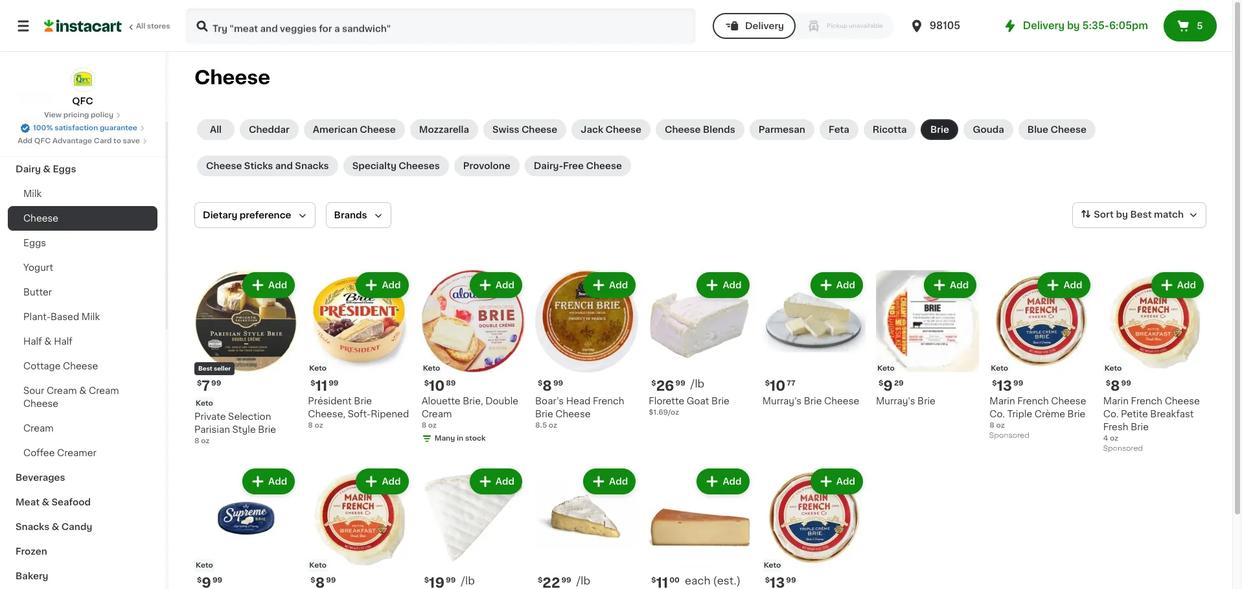 Task type: describe. For each thing, give the bounding box(es) containing it.
$ inside $ 7 99
[[197, 380, 202, 387]]

$ inside $ 13 99
[[992, 380, 997, 387]]

100% satisfaction guarantee button
[[20, 121, 145, 133]]

delivery for delivery by 5:35-6:05pm
[[1023, 21, 1065, 30]]

$ inside the $ 10 89
[[424, 380, 429, 387]]

produce link
[[8, 132, 157, 157]]

frozen
[[16, 547, 47, 556]]

oz inside 'marin french cheese co. petite breakfast fresh brie 4 oz'
[[1110, 435, 1118, 442]]

mozzarella link
[[410, 119, 478, 140]]

eggs inside eggs link
[[23, 238, 46, 248]]

8 inside private selection parisian style brie 8 oz
[[194, 438, 199, 445]]

specialty
[[352, 161, 397, 170]]

& for eggs
[[43, 165, 51, 174]]

product group containing 11
[[308, 270, 411, 431]]

1 vertical spatial snacks
[[16, 522, 49, 531]]

product group containing 13
[[990, 270, 1093, 443]]

99 inside $ 11 99
[[329, 380, 339, 387]]

creamer
[[57, 448, 96, 457]]

recipes
[[16, 91, 54, 100]]

card
[[94, 137, 112, 144]]

dairy-
[[534, 161, 563, 170]]

brie link
[[921, 119, 959, 140]]

/lb for $22.99 per pound element
[[577, 575, 590, 586]]

murray's for 9
[[876, 397, 915, 406]]

$11.00 each (estimated) element
[[649, 575, 752, 589]]

$ 9 29
[[879, 379, 904, 393]]

parisian
[[194, 425, 230, 434]]

cottage cheese link
[[8, 354, 157, 378]]

murray's brie
[[876, 397, 936, 406]]

add qfc advantage card to save
[[18, 137, 140, 144]]

0 vertical spatial snacks
[[295, 161, 329, 170]]

match
[[1154, 210, 1184, 219]]

free
[[563, 161, 584, 170]]

cheese blends
[[665, 125, 735, 134]]

0 vertical spatial qfc
[[72, 97, 93, 106]]

& for half
[[44, 337, 52, 346]]

add qfc advantage card to save link
[[18, 136, 148, 146]]

dairy
[[16, 165, 41, 174]]

produce
[[16, 140, 55, 149]]

mozzarella
[[419, 125, 469, 134]]

co. for 8
[[1103, 410, 1119, 419]]

brie inside boar's head french brie cheese 8.5 oz
[[535, 410, 553, 419]]

preference
[[240, 211, 291, 220]]

delivery by 5:35-6:05pm
[[1023, 21, 1148, 30]]

2 half from the left
[[54, 337, 73, 346]]

ricotta
[[873, 125, 907, 134]]

brie inside 'marin french cheese co. petite breakfast fresh brie 4 oz'
[[1131, 423, 1149, 432]]

delivery button
[[713, 13, 796, 39]]

seller
[[214, 366, 231, 372]]

feta
[[829, 125, 849, 134]]

french for 8
[[1131, 397, 1163, 406]]

& inside sour cream & cream cheese
[[79, 386, 86, 395]]

99 inside $ 7 99
[[211, 380, 221, 387]]

cheese inside boar's head french brie cheese 8.5 oz
[[556, 410, 591, 419]]

provolone
[[463, 161, 510, 170]]

triple
[[1007, 410, 1032, 419]]

$ 13 99
[[992, 379, 1023, 393]]

cheese sticks and snacks
[[206, 161, 329, 170]]

président brie cheese, soft‑ripened 8 oz
[[308, 397, 409, 429]]

recipes link
[[8, 83, 157, 108]]

sour cream & cream cheese
[[23, 386, 119, 408]]

77
[[787, 380, 796, 387]]

and
[[275, 161, 293, 170]]

product group containing 9
[[876, 270, 979, 408]]

murray's brie cheese
[[762, 397, 859, 406]]

cream down cottage cheese
[[47, 386, 77, 395]]

8 inside président brie cheese, soft‑ripened 8 oz
[[308, 422, 313, 429]]

00
[[669, 576, 680, 584]]

Search field
[[187, 9, 695, 43]]

product group containing each (est.)
[[649, 466, 752, 589]]

brie inside marin french cheese co. triple crème brie 8 oz
[[1068, 410, 1086, 419]]

$ 8 99 for boar's
[[538, 379, 563, 393]]

98105 button
[[909, 8, 987, 44]]

yogurt
[[23, 263, 53, 272]]

oz inside private selection parisian style brie 8 oz
[[201, 438, 209, 445]]

stock
[[465, 435, 486, 442]]

in
[[457, 435, 463, 442]]

gouda link
[[964, 119, 1013, 140]]

$ 8 99 for marin
[[1106, 379, 1131, 393]]

cottage cheese
[[23, 362, 98, 371]]

président
[[308, 397, 352, 406]]

ricotta link
[[864, 119, 916, 140]]

product group containing 26
[[649, 270, 752, 418]]

10 for $ 10 77
[[770, 379, 786, 393]]

milk link
[[8, 181, 157, 206]]

5:35-
[[1082, 21, 1109, 30]]

$ inside "$ 10 77"
[[765, 380, 770, 387]]

pricing
[[63, 111, 89, 119]]

feta link
[[820, 119, 858, 140]]

crème
[[1035, 410, 1065, 419]]

coffee creamer
[[23, 448, 96, 457]]

jack cheese
[[581, 125, 642, 134]]

cheese link
[[8, 206, 157, 231]]

qfc logo image
[[70, 67, 95, 92]]

sour
[[23, 386, 44, 395]]

29
[[894, 380, 904, 387]]

cream up coffee
[[23, 424, 54, 433]]

soft‑ripened
[[348, 410, 409, 419]]

many in stock
[[435, 435, 486, 442]]

american
[[313, 125, 358, 134]]

by for delivery
[[1067, 21, 1080, 30]]

5 button
[[1164, 10, 1217, 41]]

style
[[232, 425, 256, 434]]

swiss
[[493, 125, 519, 134]]

satisfaction
[[55, 124, 98, 132]]

blue
[[1028, 125, 1048, 134]]

french for 13
[[1017, 397, 1049, 406]]

11
[[315, 379, 327, 393]]

lists
[[36, 45, 59, 54]]

beverages link
[[8, 465, 157, 490]]

6:05pm
[[1109, 21, 1148, 30]]

blue cheese
[[1028, 125, 1087, 134]]

cheeses
[[399, 161, 440, 170]]

blends
[[703, 125, 735, 134]]

butter
[[23, 288, 52, 297]]

$ 10 89
[[424, 379, 456, 393]]



Task type: vqa. For each thing, say whether or not it's contained in the screenshot.
Product group containing 9
yes



Task type: locate. For each thing, give the bounding box(es) containing it.
french inside 'marin french cheese co. petite breakfast fresh brie 4 oz'
[[1131, 397, 1163, 406]]

milk
[[23, 189, 42, 198], [82, 312, 100, 321]]

half & half link
[[8, 329, 157, 354]]

snacks right and
[[295, 161, 329, 170]]

1 vertical spatial qfc
[[34, 137, 51, 144]]

seafood
[[52, 498, 91, 507]]

oz inside alouette brie, double cream 8 oz
[[428, 422, 437, 429]]

cheddar
[[249, 125, 289, 134]]

view
[[44, 111, 62, 119]]

/lb inside $ 26 99 /lb
[[691, 379, 705, 389]]

1 vertical spatial best
[[198, 366, 212, 372]]

1 $ 8 99 from the left
[[538, 379, 563, 393]]

qfc inside 'link'
[[34, 137, 51, 144]]

bakery link
[[8, 564, 157, 588]]

cream inside alouette brie, double cream 8 oz
[[422, 410, 452, 419]]

2 marin from the left
[[1103, 397, 1129, 406]]

french up the triple
[[1017, 397, 1049, 406]]

$ 8 99
[[538, 379, 563, 393], [1106, 379, 1131, 393]]

murray's for 10
[[762, 397, 802, 406]]

1 horizontal spatial all
[[210, 125, 222, 134]]

0 horizontal spatial by
[[1067, 21, 1080, 30]]

& up cottage
[[44, 337, 52, 346]]

1 horizontal spatial qfc
[[72, 97, 93, 106]]

best inside product group
[[198, 366, 212, 372]]

petite
[[1121, 410, 1148, 419]]

all for all stores
[[136, 23, 145, 30]]

brie inside florette goat brie $1.69/oz
[[712, 397, 730, 406]]

1 10 from the left
[[429, 379, 445, 393]]

jack
[[581, 125, 603, 134]]

99
[[211, 380, 221, 387], [329, 380, 339, 387], [553, 380, 563, 387], [676, 380, 685, 387], [1013, 380, 1023, 387], [1121, 380, 1131, 387], [213, 576, 222, 584], [326, 576, 336, 584], [561, 576, 571, 584], [446, 576, 456, 584], [786, 576, 796, 584]]

4
[[1103, 435, 1108, 442]]

10 left the 89
[[429, 379, 445, 393]]

coffee creamer link
[[8, 441, 157, 465]]

dairy-free cheese link
[[525, 156, 631, 176]]

$ 26 99 /lb
[[651, 379, 705, 393]]

0 horizontal spatial eggs
[[23, 238, 46, 248]]

each
[[685, 575, 711, 586]]

sticks
[[244, 161, 273, 170]]

oz down 13
[[996, 422, 1005, 429]]

delivery
[[1023, 21, 1065, 30], [745, 21, 784, 30]]

sponsored badge image down the triple
[[990, 432, 1029, 440]]

marin french cheese co. triple crème brie 8 oz
[[990, 397, 1086, 429]]

qfc link
[[70, 67, 95, 108]]

double
[[485, 397, 518, 406]]

by inside field
[[1116, 210, 1128, 219]]

french up the petite
[[1131, 397, 1163, 406]]

marin down 13
[[990, 397, 1015, 406]]

(est.)
[[713, 575, 741, 586]]

1 half from the left
[[23, 337, 42, 346]]

1 horizontal spatial snacks
[[295, 161, 329, 170]]

Best match Sort by field
[[1073, 202, 1207, 228]]

eggs link
[[8, 231, 157, 255]]

10 for $ 10 89
[[429, 379, 445, 393]]

2 horizontal spatial /lb
[[691, 379, 705, 389]]

all for all
[[210, 125, 222, 134]]

9
[[883, 379, 893, 393]]

oz inside marin french cheese co. triple crème brie 8 oz
[[996, 422, 1005, 429]]

best for best match
[[1130, 210, 1152, 219]]

sponsored badge image
[[990, 432, 1029, 440], [1103, 445, 1142, 453]]

blue cheese link
[[1018, 119, 1096, 140]]

89
[[446, 380, 456, 387]]

& right meat
[[42, 498, 49, 507]]

& for candy
[[52, 522, 59, 531]]

florette goat brie $1.69/oz
[[649, 397, 730, 416]]

8 inside alouette brie, double cream 8 oz
[[422, 422, 426, 429]]

by
[[1067, 21, 1080, 30], [1116, 210, 1128, 219]]

sponsored badge image down 4
[[1103, 445, 1142, 453]]

snacks & candy link
[[8, 514, 157, 539]]

oz right 4
[[1110, 435, 1118, 442]]

product group containing 7
[[194, 270, 298, 447]]

co. inside 'marin french cheese co. petite breakfast fresh brie 4 oz'
[[1103, 410, 1119, 419]]

1 horizontal spatial 10
[[770, 379, 786, 393]]

0 vertical spatial by
[[1067, 21, 1080, 30]]

$1.69/oz
[[649, 409, 679, 416]]

1 vertical spatial milk
[[82, 312, 100, 321]]

$19.99 per pound element
[[422, 575, 525, 589]]

brie inside président brie cheese, soft‑ripened 8 oz
[[354, 397, 372, 406]]

dietary preference
[[203, 211, 291, 220]]

co. up fresh
[[1103, 410, 1119, 419]]

co.
[[990, 410, 1005, 419], [1103, 410, 1119, 419]]

None search field
[[185, 8, 696, 44]]

cheese inside 'marin french cheese co. petite breakfast fresh brie 4 oz'
[[1165, 397, 1200, 406]]

8.5
[[535, 422, 547, 429]]

1 horizontal spatial $ 8 99
[[1106, 379, 1131, 393]]

parmesan
[[759, 125, 805, 134]]

boar's
[[535, 397, 564, 406]]

99 inside $ 26 99 /lb
[[676, 380, 685, 387]]

cream down cottage cheese link at the left of the page
[[89, 386, 119, 395]]

$22.99 per pound element
[[535, 575, 638, 589]]

0 horizontal spatial qfc
[[34, 137, 51, 144]]

5
[[1197, 21, 1203, 30]]

best inside field
[[1130, 210, 1152, 219]]

/lb inside $19.99 per pound element
[[461, 575, 475, 586]]

add inside 'link'
[[18, 137, 32, 144]]

best seller
[[198, 366, 231, 372]]

8 down $ 13 99
[[990, 422, 995, 429]]

0 horizontal spatial milk
[[23, 189, 42, 198]]

0 horizontal spatial delivery
[[745, 21, 784, 30]]

0 horizontal spatial sponsored badge image
[[990, 432, 1029, 440]]

sort
[[1094, 210, 1114, 219]]

all left stores
[[136, 23, 145, 30]]

/lb inside $22.99 per pound element
[[577, 575, 590, 586]]

8 down cheese,
[[308, 422, 313, 429]]

0 horizontal spatial french
[[593, 397, 624, 406]]

1 horizontal spatial half
[[54, 337, 73, 346]]

26
[[656, 379, 674, 393]]

delivery by 5:35-6:05pm link
[[1002, 18, 1148, 34]]

dairy & eggs
[[16, 165, 76, 174]]

goat
[[687, 397, 709, 406]]

0 horizontal spatial half
[[23, 337, 42, 346]]

8 inside marin french cheese co. triple crème brie 8 oz
[[990, 422, 995, 429]]

selection
[[228, 412, 271, 421]]

milk down dairy
[[23, 189, 42, 198]]

& down cottage cheese link at the left of the page
[[79, 386, 86, 395]]

eggs
[[53, 165, 76, 174], [23, 238, 46, 248]]

best match
[[1130, 210, 1184, 219]]

many
[[435, 435, 455, 442]]

1 horizontal spatial by
[[1116, 210, 1128, 219]]

dairy-free cheese
[[534, 161, 622, 170]]

2 co. from the left
[[1103, 410, 1119, 419]]

1 horizontal spatial best
[[1130, 210, 1152, 219]]

each (est.)
[[685, 575, 741, 586]]

/lb for $19.99 per pound element
[[461, 575, 475, 586]]

$ inside $ 9 29
[[879, 380, 883, 387]]

eggs up yogurt at the left
[[23, 238, 46, 248]]

1 horizontal spatial /lb
[[577, 575, 590, 586]]

1 co. from the left
[[990, 410, 1005, 419]]

2 horizontal spatial french
[[1131, 397, 1163, 406]]

1 horizontal spatial co.
[[1103, 410, 1119, 419]]

delivery inside button
[[745, 21, 784, 30]]

private selection parisian style brie 8 oz
[[194, 412, 276, 445]]

& left the candy
[[52, 522, 59, 531]]

murray's down $ 9 29
[[876, 397, 915, 406]]

0 vertical spatial eggs
[[53, 165, 76, 174]]

0 horizontal spatial murray's
[[762, 397, 802, 406]]

& right dairy
[[43, 165, 51, 174]]

2 murray's from the left
[[762, 397, 802, 406]]

marin inside marin french cheese co. triple crème brie 8 oz
[[990, 397, 1015, 406]]

sponsored badge image for 13
[[990, 432, 1029, 440]]

8
[[543, 379, 552, 393], [1111, 379, 1120, 393], [308, 422, 313, 429], [990, 422, 995, 429], [422, 422, 426, 429], [194, 438, 199, 445]]

0 horizontal spatial co.
[[990, 410, 1005, 419]]

co. left the triple
[[990, 410, 1005, 419]]

all stores
[[136, 23, 170, 30]]

$ 11 99
[[311, 379, 339, 393]]

oz inside boar's head french brie cheese 8.5 oz
[[549, 422, 557, 429]]

oz inside président brie cheese, soft‑ripened 8 oz
[[315, 422, 323, 429]]

brie inside private selection parisian style brie 8 oz
[[258, 425, 276, 434]]

oz down cheese,
[[315, 422, 323, 429]]

1 horizontal spatial milk
[[82, 312, 100, 321]]

service type group
[[713, 13, 893, 39]]

0 horizontal spatial 10
[[429, 379, 445, 393]]

2 $ 8 99 from the left
[[1106, 379, 1131, 393]]

eggs inside dairy & eggs link
[[53, 165, 76, 174]]

by for sort
[[1116, 210, 1128, 219]]

0 horizontal spatial best
[[198, 366, 212, 372]]

marin french cheese co. petite breakfast fresh brie 4 oz
[[1103, 397, 1200, 442]]

head
[[566, 397, 591, 406]]

marin inside 'marin french cheese co. petite breakfast fresh brie 4 oz'
[[1103, 397, 1129, 406]]

$
[[197, 380, 202, 387], [311, 380, 315, 387], [538, 380, 543, 387], [651, 380, 656, 387], [879, 380, 883, 387], [992, 380, 997, 387], [424, 380, 429, 387], [765, 380, 770, 387], [1106, 380, 1111, 387], [197, 576, 202, 584], [311, 576, 315, 584], [538, 576, 543, 584], [651, 576, 656, 584], [424, 576, 429, 584], [765, 576, 770, 584]]

1 murray's from the left
[[876, 397, 915, 406]]

1 marin from the left
[[990, 397, 1015, 406]]

cream
[[47, 386, 77, 395], [89, 386, 119, 395], [422, 410, 452, 419], [23, 424, 54, 433]]

marin for 13
[[990, 397, 1015, 406]]

0 vertical spatial milk
[[23, 189, 42, 198]]

0 horizontal spatial $ 8 99
[[538, 379, 563, 393]]

co. for 13
[[990, 410, 1005, 419]]

gouda
[[973, 125, 1004, 134]]

cheese inside marin french cheese co. triple crème brie 8 oz
[[1051, 397, 1086, 406]]

8 up fresh
[[1111, 379, 1120, 393]]

oz up many
[[428, 422, 437, 429]]

1 vertical spatial by
[[1116, 210, 1128, 219]]

french
[[593, 397, 624, 406], [1017, 397, 1049, 406], [1131, 397, 1163, 406]]

oz
[[315, 422, 323, 429], [549, 422, 557, 429], [996, 422, 1005, 429], [428, 422, 437, 429], [1110, 435, 1118, 442], [201, 438, 209, 445]]

sponsored badge image inside product group
[[990, 432, 1029, 440]]

1 vertical spatial eggs
[[23, 238, 46, 248]]

save
[[123, 137, 140, 144]]

100%
[[33, 124, 53, 132]]

2 10 from the left
[[770, 379, 786, 393]]

french inside marin french cheese co. triple crème brie 8 oz
[[1017, 397, 1049, 406]]

best for best seller
[[198, 366, 212, 372]]

dietary
[[203, 211, 237, 220]]

oz down parisian
[[201, 438, 209, 445]]

$26.99 per pound element
[[649, 378, 752, 395]]

marin up the petite
[[1103, 397, 1129, 406]]

$ inside $ 26 99 /lb
[[651, 380, 656, 387]]

0 horizontal spatial snacks
[[16, 522, 49, 531]]

cheese inside sour cream & cream cheese
[[23, 399, 58, 408]]

$ 10 77
[[765, 379, 796, 393]]

eggs down the advantage
[[53, 165, 76, 174]]

advantage
[[52, 137, 92, 144]]

1 vertical spatial all
[[210, 125, 222, 134]]

cream down alouette
[[422, 410, 452, 419]]

0 horizontal spatial marin
[[990, 397, 1015, 406]]

co. inside marin french cheese co. triple crème brie 8 oz
[[990, 410, 1005, 419]]

1 horizontal spatial eggs
[[53, 165, 76, 174]]

0 vertical spatial sponsored badge image
[[990, 432, 1029, 440]]

snacks up the frozen
[[16, 522, 49, 531]]

& for seafood
[[42, 498, 49, 507]]

view pricing policy link
[[44, 110, 121, 121]]

8 down alouette
[[422, 422, 426, 429]]

milk right based
[[82, 312, 100, 321]]

delivery for delivery
[[745, 21, 784, 30]]

all link
[[197, 119, 235, 140]]

marin for 8
[[1103, 397, 1129, 406]]

to
[[113, 137, 121, 144]]

best left match
[[1130, 210, 1152, 219]]

3 french from the left
[[1131, 397, 1163, 406]]

thanksgiving link
[[8, 108, 157, 132]]

1 horizontal spatial delivery
[[1023, 21, 1065, 30]]

dietary preference button
[[194, 202, 315, 228]]

all
[[136, 23, 145, 30], [210, 125, 222, 134]]

french inside boar's head french brie cheese 8.5 oz
[[593, 397, 624, 406]]

98105
[[930, 21, 960, 30]]

$ 8 99 up boar's
[[538, 379, 563, 393]]

$ inside $ 11 99
[[311, 380, 315, 387]]

thanksgiving
[[16, 115, 78, 124]]

qfc down 100%
[[34, 137, 51, 144]]

qfc up view pricing policy link
[[72, 97, 93, 106]]

$ 8 99 up the petite
[[1106, 379, 1131, 393]]

oz right 8.5
[[549, 422, 557, 429]]

murray's down "$ 10 77"
[[762, 397, 802, 406]]

cheese,
[[308, 410, 345, 419]]

10 left 77 in the bottom of the page
[[770, 379, 786, 393]]

best left 'seller'
[[198, 366, 212, 372]]

8 down parisian
[[194, 438, 199, 445]]

1 horizontal spatial murray's
[[876, 397, 915, 406]]

meat & seafood link
[[8, 490, 157, 514]]

sponsored badge image for 8
[[1103, 445, 1142, 453]]

dairy & eggs link
[[8, 157, 157, 181]]

half down the plant-based milk
[[54, 337, 73, 346]]

by right sort
[[1116, 210, 1128, 219]]

half down plant- at the left of the page
[[23, 337, 42, 346]]

0 vertical spatial best
[[1130, 210, 1152, 219]]

cheese blends link
[[656, 119, 744, 140]]

0 horizontal spatial all
[[136, 23, 145, 30]]

1 french from the left
[[593, 397, 624, 406]]

french right the head
[[593, 397, 624, 406]]

0 vertical spatial all
[[136, 23, 145, 30]]

based
[[50, 312, 79, 321]]

100% satisfaction guarantee
[[33, 124, 137, 132]]

0 horizontal spatial /lb
[[461, 575, 475, 586]]

1 vertical spatial sponsored badge image
[[1103, 445, 1142, 453]]

8 up boar's
[[543, 379, 552, 393]]

all left cheddar link
[[210, 125, 222, 134]]

by left 5:35- in the top right of the page
[[1067, 21, 1080, 30]]

product group
[[194, 270, 298, 447], [308, 270, 411, 431], [422, 270, 525, 447], [535, 270, 638, 431], [649, 270, 752, 418], [762, 270, 866, 408], [876, 270, 979, 408], [990, 270, 1093, 443], [1103, 270, 1207, 456], [194, 466, 298, 589], [308, 466, 411, 589], [422, 466, 525, 589], [535, 466, 638, 589], [649, 466, 752, 589], [762, 466, 866, 589]]

1 horizontal spatial sponsored badge image
[[1103, 445, 1142, 453]]

instacart logo image
[[44, 18, 122, 34]]

99 inside $ 13 99
[[1013, 380, 1023, 387]]

lists link
[[8, 36, 157, 62]]

murray's inside product group
[[876, 397, 915, 406]]

1 horizontal spatial french
[[1017, 397, 1049, 406]]

beverages
[[16, 473, 65, 482]]

2 french from the left
[[1017, 397, 1049, 406]]

1 horizontal spatial marin
[[1103, 397, 1129, 406]]



